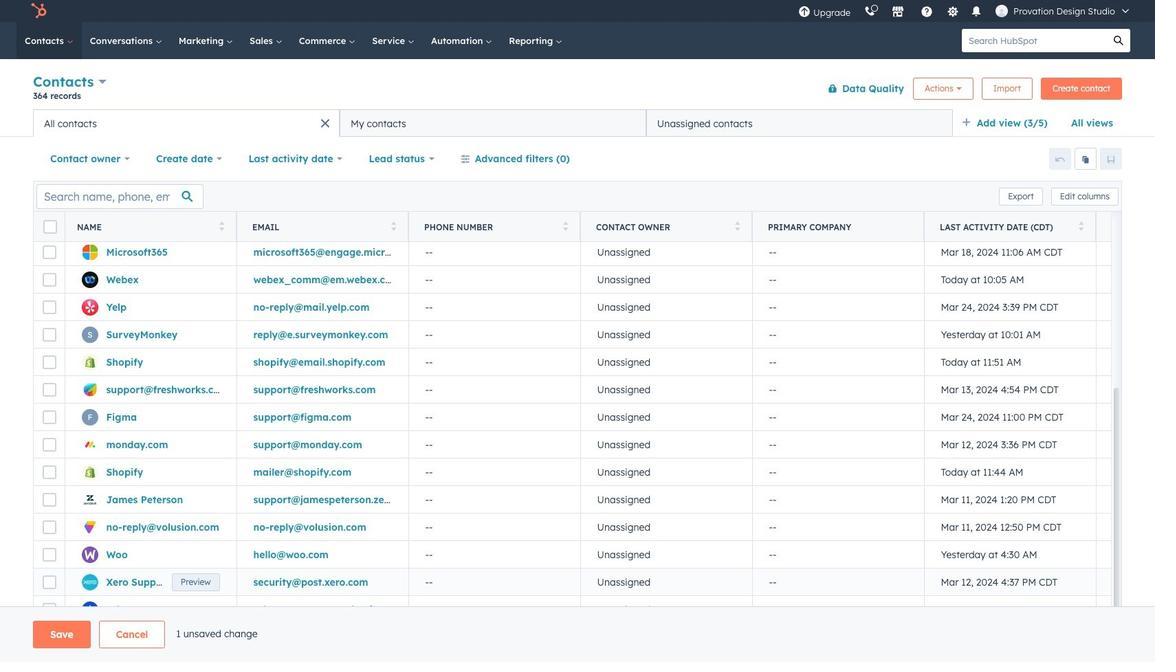 Task type: vqa. For each thing, say whether or not it's contained in the screenshot.
Reason to the left
no



Task type: locate. For each thing, give the bounding box(es) containing it.
2 press to sort. image from the left
[[735, 221, 740, 231]]

page section element
[[0, 621, 1155, 648]]

Search name, phone, email addresses, or company search field
[[36, 184, 204, 209]]

1 horizontal spatial press to sort. image
[[735, 221, 740, 231]]

3 press to sort. image from the left
[[1078, 221, 1084, 231]]

1 press to sort. element from the left
[[219, 221, 224, 233]]

1 horizontal spatial press to sort. image
[[563, 221, 568, 231]]

0 horizontal spatial press to sort. image
[[391, 221, 396, 231]]

press to sort. image
[[391, 221, 396, 231], [735, 221, 740, 231], [1078, 221, 1084, 231]]

banner
[[33, 70, 1122, 109]]

menu
[[791, 0, 1139, 22]]

press to sort. element
[[219, 221, 224, 233], [391, 221, 396, 233], [563, 221, 568, 233], [735, 221, 740, 233], [1078, 221, 1084, 233]]

1 press to sort. image from the left
[[219, 221, 224, 231]]

column header
[[752, 212, 925, 242]]

0 horizontal spatial press to sort. image
[[219, 221, 224, 231]]

1 press to sort. image from the left
[[391, 221, 396, 231]]

press to sort. image for 2nd press to sort. element
[[391, 221, 396, 231]]

3 press to sort. element from the left
[[563, 221, 568, 233]]

james peterson image
[[996, 5, 1008, 17]]

2 press to sort. image from the left
[[563, 221, 568, 231]]

2 horizontal spatial press to sort. image
[[1078, 221, 1084, 231]]

2 press to sort. element from the left
[[391, 221, 396, 233]]

press to sort. image
[[219, 221, 224, 231], [563, 221, 568, 231]]



Task type: describe. For each thing, give the bounding box(es) containing it.
press to sort. image for first press to sort. element from right
[[1078, 221, 1084, 231]]

4 press to sort. element from the left
[[735, 221, 740, 233]]

5 press to sort. element from the left
[[1078, 221, 1084, 233]]

press to sort. image for 2nd press to sort. element from right
[[735, 221, 740, 231]]

Search HubSpot search field
[[962, 29, 1107, 52]]

marketplaces image
[[892, 6, 904, 19]]



